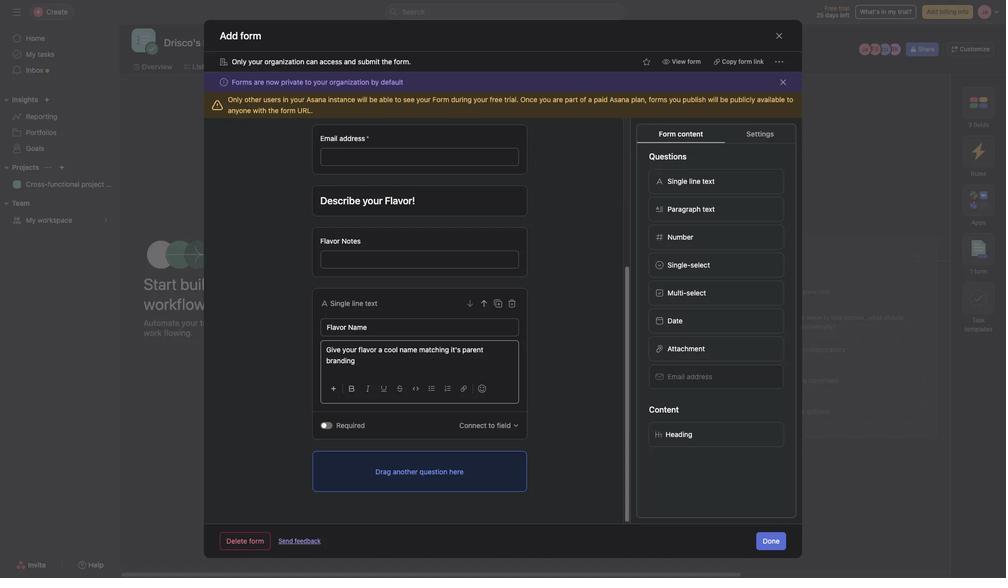 Task type: locate. For each thing, give the bounding box(es) containing it.
0 vertical spatial text
[[702, 177, 715, 185]]

1 horizontal spatial the
[[382, 57, 392, 66]]

forms inside add form dialog
[[232, 78, 252, 86]]

happen for the top add collaborators button
[[771, 323, 793, 331]]

1 vertical spatial select
[[687, 289, 706, 297]]

asana right paid
[[610, 95, 629, 104]]

single down questions
[[668, 177, 687, 185]]

reporting link
[[6, 109, 114, 125]]

1 vertical spatial are
[[553, 95, 563, 104]]

next
[[496, 424, 511, 432]]

remove field image
[[508, 300, 516, 308]]

templates
[[965, 326, 993, 333]]

keep
[[275, 319, 293, 328]]

0 horizontal spatial move
[[603, 314, 619, 322]]

publicly
[[730, 95, 755, 104]]

tasks up this project?
[[413, 250, 436, 262]]

start
[[144, 275, 177, 294]]

the down "users"
[[268, 106, 279, 115]]

1 this from the left
[[628, 314, 638, 322]]

hide sidebar image
[[13, 8, 21, 16]]

refreshment
[[433, 341, 474, 349]]

2 vertical spatial in
[[209, 295, 221, 314]]

0 horizontal spatial address
[[339, 134, 365, 143]]

a left comment
[[803, 376, 807, 385]]

available
[[757, 95, 785, 104]]

incomplete for 2
[[583, 288, 614, 296]]

form right the delete
[[249, 537, 264, 545]]

a right of
[[588, 95, 592, 104]]

only up anyone
[[228, 95, 243, 104]]

move for the top add collaborators button
[[807, 314, 822, 322]]

form for delete form
[[249, 537, 264, 545]]

plan,
[[631, 95, 647, 104]]

1 horizontal spatial address
[[687, 372, 712, 381]]

0 vertical spatial email
[[320, 134, 338, 143]]

and
[[344, 57, 356, 66], [259, 319, 273, 328]]

collaborators
[[803, 346, 845, 354], [600, 376, 642, 385]]

fields
[[974, 121, 989, 129]]

1 vertical spatial forms
[[362, 322, 381, 330]]

left
[[840, 11, 850, 19]]

0 vertical spatial add collaborators
[[788, 346, 845, 354]]

happen
[[568, 323, 589, 331], [771, 323, 793, 331]]

only inside only other users in your asana instance will be able to see your form during your free trial.  once you are part of a paid asana plan, forms you publish will be publicly available to anyone with the form url.
[[228, 95, 243, 104]]

forms
[[232, 78, 252, 86], [362, 322, 381, 330]]

in inside only other users in your asana instance will be able to see your form during your free trial.  once you are part of a paid asana plan, forms you publish will be publicly available to anyone with the form url.
[[283, 95, 289, 104]]

address down attachment
[[687, 372, 712, 381]]

1 up "task"
[[970, 268, 973, 275]]

add to starred image
[[643, 58, 650, 66]]

0 horizontal spatial add collaborators
[[585, 376, 642, 385]]

your up branding
[[342, 346, 357, 354]]

italics image
[[365, 386, 371, 392]]

you right once
[[539, 95, 551, 104]]

1 horizontal spatial section,
[[843, 314, 867, 322]]

this for set assignee button
[[628, 314, 638, 322]]

2 horizontal spatial a
[[803, 376, 807, 385]]

start building your workflow in two minutes automate your team's process and keep work flowing.
[[144, 275, 308, 338]]

0 vertical spatial address
[[339, 134, 365, 143]]

to left see
[[395, 95, 401, 104]]

form inside only other users in your asana instance will be able to see your form during your free trial.  once you are part of a paid asana plan, forms you publish will be publicly available to anyone with the form url.
[[281, 106, 296, 115]]

address left *
[[339, 134, 365, 143]]

0 vertical spatial my
[[26, 50, 36, 58]]

this down doing button
[[831, 314, 842, 322]]

0 horizontal spatial single
[[330, 299, 350, 308]]

move this field up image
[[480, 300, 488, 308]]

happen up set
[[568, 323, 589, 331]]

email down attachment
[[668, 372, 685, 381]]

1 horizontal spatial form
[[659, 130, 676, 138]]

automatically? up assignee
[[591, 323, 633, 331]]

text right paragraph
[[703, 205, 715, 213]]

inbox
[[26, 66, 43, 74]]

select up multi-select
[[691, 261, 710, 269]]

be left able
[[369, 95, 378, 104]]

are left the now
[[254, 78, 264, 86]]

0 horizontal spatial section,
[[640, 314, 663, 322]]

calendar
[[312, 62, 341, 71]]

to left next
[[489, 421, 495, 430]]

publish
[[683, 95, 706, 104]]

1 vertical spatial 1
[[781, 288, 784, 296]]

2 move from the left
[[807, 314, 822, 322]]

email for email address *
[[320, 134, 338, 143]]

and inside add form dialog
[[344, 57, 356, 66]]

1 horizontal spatial when
[[771, 314, 788, 322]]

by
[[371, 78, 379, 86]]

1 vertical spatial in
[[283, 95, 289, 104]]

1 horizontal spatial you
[[669, 95, 681, 104]]

this
[[628, 314, 638, 322], [831, 314, 842, 322]]

0 horizontal spatial single line text
[[330, 299, 377, 308]]

portfolios link
[[6, 125, 114, 141]]

form left during at the top left of the page
[[433, 95, 449, 104]]

this up set assignee button
[[628, 314, 638, 322]]

3 fields
[[968, 121, 989, 129]]

move this field down image
[[466, 300, 474, 308]]

be left publicly
[[720, 95, 728, 104]]

select down single-select
[[687, 289, 706, 297]]

1 vertical spatial my
[[26, 216, 36, 224]]

a inside button
[[803, 376, 807, 385]]

line
[[689, 177, 701, 185], [352, 299, 363, 308]]

section, down doing button
[[843, 314, 867, 322]]

move down the 2 incomplete tasks
[[603, 314, 619, 322]]

1 vertical spatial the
[[268, 106, 279, 115]]

1 horizontal spatial should
[[884, 314, 903, 322]]

are
[[254, 78, 264, 86], [553, 95, 563, 104], [396, 250, 410, 262]]

how are tasks being added to this project?
[[373, 250, 506, 276]]

2 automatically? from the left
[[794, 323, 836, 331]]

are for forms are now private to your organization by default
[[254, 78, 264, 86]]

what's
[[860, 8, 880, 15]]

be
[[369, 95, 378, 104], [720, 95, 728, 104]]

automatically? for set assignee button
[[591, 323, 633, 331]]

describe your flavor!
[[320, 195, 415, 206]]

my for my workspace
[[26, 216, 36, 224]]

1 when from the left
[[568, 314, 584, 322]]

2 incomplete from the left
[[786, 288, 817, 296]]

single up give in the bottom of the page
[[330, 299, 350, 308]]

move down '1 incomplete task'
[[807, 314, 822, 322]]

incomplete left task
[[786, 288, 817, 296]]

1 horizontal spatial move
[[807, 314, 822, 322]]

1 vertical spatial text
[[703, 205, 715, 213]]

0 vertical spatial in
[[881, 8, 886, 15]]

1 horizontal spatial what
[[868, 314, 882, 322]]

toolbar
[[326, 377, 513, 400]]

url.
[[297, 106, 313, 115]]

section, for the top add collaborators button
[[843, 314, 867, 322]]

my up inbox
[[26, 50, 36, 58]]

0 horizontal spatial collaborators
[[600, 376, 642, 385]]

1 horizontal spatial collaborators
[[803, 346, 845, 354]]

0 vertical spatial the
[[382, 57, 392, 66]]

move for set assignee button
[[603, 314, 619, 322]]

0 horizontal spatial the
[[268, 106, 279, 115]]

invite
[[28, 561, 46, 569]]

inbox link
[[6, 62, 114, 78]]

connect to field
[[459, 421, 511, 430]]

line up paragraph text
[[689, 177, 701, 185]]

tasks
[[38, 50, 55, 58], [413, 250, 436, 262], [616, 288, 631, 296], [586, 314, 601, 322], [790, 314, 805, 322]]

1 horizontal spatial incomplete
[[786, 288, 817, 296]]

1 horizontal spatial and
[[344, 57, 356, 66]]

form up "task"
[[974, 268, 988, 275]]

1 horizontal spatial automatically?
[[794, 323, 836, 331]]

add form
[[220, 30, 261, 41]]

0 horizontal spatial will
[[357, 95, 367, 104]]

a inside give your flavor a cool name matching it's parent branding
[[378, 346, 382, 354]]

when tasks move to this section, what should happen automatically? up set assignee button
[[568, 314, 700, 331]]

1 vertical spatial single
[[330, 299, 350, 308]]

0 horizontal spatial a
[[378, 346, 382, 354]]

share
[[918, 45, 935, 53]]

required
[[336, 421, 365, 430]]

0 horizontal spatial form
[[433, 95, 449, 104]]

1 vertical spatial email
[[668, 372, 685, 381]]

strikethrough image
[[397, 386, 403, 392]]

calendar link
[[304, 61, 341, 72]]

a left cool
[[378, 346, 382, 354]]

0 horizontal spatial asana
[[306, 95, 326, 104]]

my inside "my workspace" link
[[26, 216, 36, 224]]

0 horizontal spatial incomplete
[[583, 288, 614, 296]]

0 vertical spatial add collaborators button
[[769, 338, 924, 362]]

collaborators down assignee
[[600, 376, 642, 385]]

only for only your organization can access and submit the form.
[[232, 57, 247, 66]]

add left billing
[[927, 8, 938, 15]]

0 horizontal spatial when tasks move to this section, what should happen automatically?
[[568, 314, 700, 331]]

task
[[972, 317, 985, 324]]

info
[[958, 8, 969, 15]]

once
[[520, 95, 537, 104]]

0 horizontal spatial email
[[320, 134, 338, 143]]

1 what from the left
[[665, 314, 679, 322]]

1 should from the left
[[680, 314, 700, 322]]

tasks down the 2 incomplete tasks
[[586, 314, 601, 322]]

0 vertical spatial only
[[232, 57, 247, 66]]

1 vertical spatial collaborators
[[600, 376, 642, 385]]

cross-
[[26, 180, 48, 188]]

2 happen from the left
[[771, 323, 793, 331]]

automatically? for the top add collaborators button
[[794, 323, 836, 331]]

single line text up paragraph text
[[668, 177, 715, 185]]

2 my from the top
[[26, 216, 36, 224]]

0 vertical spatial and
[[344, 57, 356, 66]]

1 vertical spatial add collaborators
[[585, 376, 642, 385]]

0 vertical spatial 1
[[970, 268, 973, 275]]

section, left date
[[640, 314, 663, 322]]

2 what from the left
[[868, 314, 882, 322]]

files
[[533, 62, 548, 71]]

form left link
[[739, 58, 752, 65]]

apps
[[972, 219, 986, 226]]

ts
[[871, 45, 879, 53]]

2 asana from the left
[[610, 95, 629, 104]]

forms for forms are now private to your organization by default
[[232, 78, 252, 86]]

forms down board
[[232, 78, 252, 86]]

1 you from the left
[[539, 95, 551, 104]]

access
[[320, 57, 342, 66]]

my tasks link
[[6, 46, 114, 62]]

2 should from the left
[[884, 314, 903, 322]]

give
[[326, 346, 341, 354]]

flavor
[[359, 346, 377, 354]]

2 when tasks move to this section, what should happen automatically? from the left
[[771, 314, 903, 331]]

should for set assignee button
[[680, 314, 700, 322]]

0 vertical spatial select
[[691, 261, 710, 269]]

to down close icon on the top right
[[787, 95, 793, 104]]

1 vertical spatial and
[[259, 319, 273, 328]]

able
[[379, 95, 393, 104]]

delete
[[226, 537, 247, 545]]

0 horizontal spatial happen
[[568, 323, 589, 331]]

happen down '1 incomplete task'
[[771, 323, 793, 331]]

1 automatically? from the left
[[591, 323, 633, 331]]

projects
[[12, 163, 39, 172]]

organization up the private
[[265, 57, 304, 66]]

underline image
[[381, 386, 387, 392]]

when down '1 incomplete task'
[[771, 314, 788, 322]]

1 incomplete from the left
[[583, 288, 614, 296]]

to right added
[[497, 250, 506, 262]]

add collaborators down assignee
[[585, 376, 642, 385]]

1 when tasks move to this section, what should happen automatically? from the left
[[568, 314, 700, 331]]

only down add form
[[232, 57, 247, 66]]

insert an object image
[[330, 386, 336, 392]]

next button
[[489, 419, 517, 437]]

text up paragraph text
[[702, 177, 715, 185]]

form up questions
[[659, 130, 676, 138]]

a inside only other users in your asana instance will be able to see your form during your free trial.  once you are part of a paid asana plan, forms you publish will be publicly available to anyone with the form url.
[[588, 95, 592, 104]]

1 section, from the left
[[640, 314, 663, 322]]

will right instance
[[357, 95, 367, 104]]

form for 1 form
[[974, 268, 988, 275]]

1 horizontal spatial a
[[588, 95, 592, 104]]

drisco's drinks: refreshment recommendation button
[[362, 335, 517, 366]]

your down calendar link
[[313, 78, 328, 86]]

1 vertical spatial line
[[352, 299, 363, 308]]

0 horizontal spatial be
[[369, 95, 378, 104]]

1 horizontal spatial forms
[[362, 322, 381, 330]]

form inside only other users in your asana instance will be able to see your form during your free trial.  once you are part of a paid asana plan, forms you publish will be publicly available to anyone with the form url.
[[433, 95, 449, 104]]

done
[[763, 537, 780, 545]]

1 vertical spatial address
[[687, 372, 712, 381]]

0 horizontal spatial in
[[209, 295, 221, 314]]

numbered list image
[[444, 386, 450, 392]]

name
[[400, 346, 417, 354]]

asana up url.
[[306, 95, 326, 104]]

in left my
[[881, 8, 886, 15]]

free
[[490, 95, 502, 104]]

drinks:
[[409, 341, 431, 349]]

0 vertical spatial form
[[433, 95, 449, 104]]

0 horizontal spatial line
[[352, 299, 363, 308]]

add collaborators button up add a comment button
[[769, 338, 924, 362]]

board
[[224, 62, 244, 71]]

0 vertical spatial forms
[[232, 78, 252, 86]]

now
[[266, 78, 279, 86]]

0 horizontal spatial when
[[568, 314, 584, 322]]

1 horizontal spatial in
[[283, 95, 289, 104]]

are right the how
[[396, 250, 410, 262]]

workflow
[[144, 295, 206, 314]]

2 when from the left
[[771, 314, 788, 322]]

files link
[[525, 61, 548, 72]]

are left the part
[[553, 95, 563, 104]]

1 vertical spatial a
[[378, 346, 382, 354]]

1 happen from the left
[[568, 323, 589, 331]]

settings
[[747, 130, 774, 138]]

projects element
[[0, 159, 120, 194]]

1 horizontal spatial are
[[396, 250, 410, 262]]

when tasks move to this section, what should happen automatically? down task
[[771, 314, 903, 331]]

0 horizontal spatial you
[[539, 95, 551, 104]]

2 will from the left
[[708, 95, 718, 104]]

what for set assignee button
[[665, 314, 679, 322]]

are inside how are tasks being added to this project?
[[396, 250, 410, 262]]

0 vertical spatial single line text
[[668, 177, 715, 185]]

when tasks move to this section, what should happen automatically? for set assignee button
[[568, 314, 700, 331]]

and left submit at the left top of the page
[[344, 57, 356, 66]]

form left url.
[[281, 106, 296, 115]]

1 down the doing
[[781, 288, 784, 296]]

during
[[451, 95, 472, 104]]

view
[[672, 58, 686, 65]]

what's in my trial?
[[860, 8, 912, 15]]

1 horizontal spatial organization
[[330, 78, 369, 86]]

section,
[[640, 314, 663, 322], [843, 314, 867, 322]]

this for the top add collaborators button
[[831, 314, 842, 322]]

link
[[754, 58, 764, 65]]

add form dialog
[[204, 0, 802, 558]]

0 vertical spatial a
[[588, 95, 592, 104]]

automatically? down task
[[794, 323, 836, 331]]

trial?
[[898, 8, 912, 15]]

1 horizontal spatial 1
[[970, 268, 973, 275]]

organization up instance
[[330, 78, 369, 86]]

0 horizontal spatial should
[[680, 314, 700, 322]]

tasks down home
[[38, 50, 55, 58]]

will right publish
[[708, 95, 718, 104]]

0 vertical spatial line
[[689, 177, 701, 185]]

collaborators up comment
[[803, 346, 845, 354]]

to inside how are tasks being added to this project?
[[497, 250, 506, 262]]

tasks right 2
[[616, 288, 631, 296]]

incomplete right 2
[[583, 288, 614, 296]]

switch
[[320, 422, 332, 429]]

in up team's in the left of the page
[[209, 295, 221, 314]]

when down 2
[[568, 314, 584, 322]]

0 vertical spatial organization
[[265, 57, 304, 66]]

1 horizontal spatial email
[[668, 372, 685, 381]]

add collaborators up add a comment
[[788, 346, 845, 354]]

what's in my trial? button
[[856, 5, 916, 19]]

your up url.
[[290, 95, 305, 104]]

1 horizontal spatial when tasks move to this section, what should happen automatically?
[[771, 314, 903, 331]]

email address *
[[320, 134, 369, 143]]

single line text up flavor on the left of page
[[330, 299, 377, 308]]

0 horizontal spatial 1
[[781, 288, 784, 296]]

1 horizontal spatial asana
[[610, 95, 629, 104]]

1 horizontal spatial happen
[[771, 323, 793, 331]]

0 horizontal spatial forms
[[232, 78, 252, 86]]

line up flavor on the left of page
[[352, 299, 363, 308]]

add up add a comment
[[788, 346, 801, 354]]

only your organization can access and submit the form.
[[232, 57, 411, 66]]

form
[[433, 95, 449, 104], [659, 130, 676, 138]]

number
[[668, 233, 693, 241]]

0 horizontal spatial automatically?
[[591, 323, 633, 331]]

2 this from the left
[[831, 314, 842, 322]]

1 for 1 incomplete task
[[781, 288, 784, 296]]

2 horizontal spatial are
[[553, 95, 563, 104]]

1 move from the left
[[603, 314, 619, 322]]

1 horizontal spatial single
[[668, 177, 687, 185]]

2 vertical spatial text
[[365, 299, 377, 308]]

1 horizontal spatial this
[[831, 314, 842, 322]]

it's
[[451, 346, 461, 354]]

2 section, from the left
[[843, 314, 867, 322]]

a
[[588, 95, 592, 104], [378, 346, 382, 354], [803, 376, 807, 385]]

select
[[691, 261, 710, 269], [687, 289, 706, 297]]

form right view on the top of page
[[688, 58, 701, 65]]

in right "users"
[[283, 95, 289, 104]]

forms up flavor on the left of page
[[362, 322, 381, 330]]

text up flavor on the left of page
[[365, 299, 377, 308]]

email left *
[[320, 134, 338, 143]]

when for the top add collaborators button
[[771, 314, 788, 322]]

add collaborators
[[788, 346, 845, 354], [585, 376, 642, 385]]

3
[[968, 121, 972, 129]]

0 horizontal spatial what
[[665, 314, 679, 322]]

1 my from the top
[[26, 50, 36, 58]]

None text field
[[162, 33, 234, 51]]

you right forms
[[669, 95, 681, 104]]

the left form.
[[382, 57, 392, 66]]

building
[[180, 275, 235, 294]]

1 vertical spatial form
[[659, 130, 676, 138]]

content
[[678, 130, 703, 138]]

add collaborators button down set assignee button
[[566, 368, 720, 393]]

add
[[927, 8, 938, 15], [788, 346, 801, 354], [585, 376, 598, 385], [788, 376, 801, 385]]

overview link
[[134, 61, 172, 72]]

my inside 'my tasks' link
[[26, 50, 36, 58]]

and left keep
[[259, 319, 273, 328]]

0 vertical spatial are
[[254, 78, 264, 86]]

1 horizontal spatial be
[[720, 95, 728, 104]]

my down team
[[26, 216, 36, 224]]

0 horizontal spatial and
[[259, 319, 273, 328]]

forms are now private to your organization by default
[[232, 78, 403, 86]]



Task type: describe. For each thing, give the bounding box(es) containing it.
goals link
[[6, 141, 114, 157]]

1 for 1 form
[[970, 268, 973, 275]]

1 will from the left
[[357, 95, 367, 104]]

only other users in your asana instance will be able to see your form during your free trial.  once you are part of a paid asana plan, forms you publish will be publicly available to anyone with the form url.
[[228, 95, 793, 115]]

2 you from the left
[[669, 95, 681, 104]]

notes
[[342, 237, 361, 245]]

1 be from the left
[[369, 95, 378, 104]]

automate
[[144, 319, 180, 328]]

list image
[[138, 34, 150, 46]]

what for the top add collaborators button
[[868, 314, 882, 322]]

bulleted list image
[[429, 386, 435, 392]]

set assignee button
[[566, 338, 720, 362]]

0 horizontal spatial organization
[[265, 57, 304, 66]]

multi-select
[[668, 289, 706, 297]]

happen for set assignee button
[[568, 323, 589, 331]]

send feedback link
[[279, 537, 321, 546]]

select for single-
[[691, 261, 710, 269]]

days
[[825, 11, 839, 19]]

billing
[[940, 8, 957, 15]]

25
[[816, 11, 824, 19]]

1 form
[[970, 268, 988, 275]]

bold image
[[349, 386, 355, 392]]

add to starred image
[[253, 38, 261, 46]]

should for the top add collaborators button
[[884, 314, 903, 322]]

content
[[649, 405, 679, 414]]

single-
[[668, 261, 691, 269]]

another
[[393, 467, 418, 476]]

delete form button
[[220, 533, 271, 550]]

0 vertical spatial collaborators
[[803, 346, 845, 354]]

private
[[281, 78, 303, 86]]

messages
[[480, 62, 513, 71]]

view form button
[[657, 55, 706, 69]]

team
[[12, 199, 30, 207]]

messages link
[[472, 61, 513, 72]]

search list box
[[385, 4, 625, 20]]

form for view form
[[688, 58, 701, 65]]

switch inside add form dialog
[[320, 422, 332, 429]]

invite button
[[9, 556, 52, 574]]

give your flavor a cool name matching it's parent branding
[[326, 346, 485, 365]]

0 horizontal spatial add collaborators button
[[566, 368, 720, 393]]

to inside dropdown button
[[489, 421, 495, 430]]

your up two minutes
[[238, 275, 269, 294]]

add left comment
[[788, 376, 801, 385]]

close this dialog image
[[775, 32, 783, 40]]

tasks down '1 incomplete task'
[[790, 314, 805, 322]]

in inside the start building your workflow in two minutes automate your team's process and keep work flowing.
[[209, 295, 221, 314]]

in inside button
[[881, 8, 886, 15]]

1 horizontal spatial single line text
[[668, 177, 715, 185]]

1 vertical spatial single line text
[[330, 299, 377, 308]]

instance
[[328, 95, 355, 104]]

paragraph text
[[668, 205, 715, 213]]

anyone
[[228, 106, 251, 115]]

cool
[[384, 346, 398, 354]]

and inside the start building your workflow in two minutes automate your team's process and keep work flowing.
[[259, 319, 273, 328]]

question
[[420, 467, 447, 476]]

assignee
[[597, 346, 626, 354]]

set assignee
[[585, 346, 626, 354]]

insights button
[[0, 94, 38, 106]]

your inside give your flavor a cool name matching it's parent branding
[[342, 346, 357, 354]]

when tasks move to this section, what should happen automatically? for the top add collaborators button
[[771, 314, 903, 331]]

forms for forms
[[362, 322, 381, 330]]

1 horizontal spatial line
[[689, 177, 701, 185]]

rules
[[971, 170, 986, 178]]

address for email address
[[687, 372, 712, 381]]

projects button
[[0, 162, 39, 174]]

form for copy form link
[[739, 58, 752, 65]]

drisco's drinks: refreshment recommendation
[[381, 341, 474, 360]]

dashboard
[[424, 62, 460, 71]]

single-select
[[668, 261, 710, 269]]

cross-functional project plan link
[[6, 177, 120, 192]]

global element
[[0, 24, 120, 84]]

emoji image
[[478, 385, 486, 393]]

can
[[306, 57, 318, 66]]

process
[[227, 319, 257, 328]]

your flavor!
[[363, 195, 415, 206]]

add a comment
[[788, 376, 839, 385]]

insights element
[[0, 91, 120, 159]]

drag another question here
[[375, 467, 464, 476]]

send
[[279, 537, 293, 545]]

other
[[244, 95, 262, 104]]

email for email address
[[668, 372, 685, 381]]

section, for set assignee button
[[640, 314, 663, 322]]

1 asana from the left
[[306, 95, 326, 104]]

are for how are tasks being added to this project?
[[396, 250, 410, 262]]

list link
[[184, 61, 204, 72]]

1 vertical spatial organization
[[330, 78, 369, 86]]

bk
[[891, 45, 899, 53]]

*
[[366, 134, 369, 143]]

drisco's
[[381, 341, 407, 349]]

close image
[[779, 78, 787, 86]]

teams element
[[0, 194, 120, 230]]

2 be from the left
[[720, 95, 728, 104]]

matching
[[419, 346, 449, 354]]

more actions image
[[775, 58, 783, 66]]

link image
[[460, 386, 466, 392]]

duplicate this question image
[[494, 300, 502, 308]]

code image
[[413, 386, 419, 392]]

being
[[439, 250, 464, 262]]

the inside only other users in your asana instance will be able to see your form during your free trial.  once you are part of a paid asana plan, forms you publish will be publicly available to anyone with the form url.
[[268, 106, 279, 115]]

set
[[585, 346, 596, 354]]

incomplete for 1
[[786, 288, 817, 296]]

when for set assignee button
[[568, 314, 584, 322]]

your left team's in the left of the page
[[182, 319, 198, 328]]

to down the 2 incomplete tasks
[[620, 314, 626, 322]]

attachment
[[668, 345, 705, 353]]

my for my tasks
[[26, 50, 36, 58]]

to right the private
[[305, 78, 312, 86]]

workflow link
[[353, 61, 392, 72]]

board link
[[216, 61, 244, 72]]

your down add to starred icon
[[248, 57, 263, 66]]

email address
[[668, 372, 712, 381]]

see
[[403, 95, 415, 104]]

Question name text field
[[320, 319, 519, 337]]

default
[[381, 78, 403, 86]]

copy form link button
[[710, 55, 768, 69]]

my workspace link
[[6, 212, 114, 228]]

done button
[[756, 533, 786, 550]]

workspace
[[38, 216, 72, 224]]

copy form link
[[722, 58, 764, 65]]

paid
[[594, 95, 608, 104]]

tasks inside how are tasks being added to this project?
[[413, 250, 436, 262]]

flavor
[[320, 237, 340, 245]]

multi-
[[668, 289, 687, 297]]

your right see
[[417, 95, 431, 104]]

part
[[565, 95, 578, 104]]

overview
[[142, 62, 172, 71]]

tasks inside global element
[[38, 50, 55, 58]]

connect to field button
[[459, 420, 519, 431]]

add down set
[[585, 376, 598, 385]]

with
[[253, 106, 266, 115]]

home
[[26, 34, 45, 42]]

0 vertical spatial single
[[668, 177, 687, 185]]

this project?
[[412, 264, 467, 276]]

delete form
[[226, 537, 264, 545]]

functional
[[48, 180, 80, 188]]

connect
[[459, 421, 487, 430]]

to down task
[[824, 314, 830, 322]]

address for email address *
[[339, 134, 365, 143]]

reporting
[[26, 112, 57, 121]]

toolbar inside add form dialog
[[326, 377, 513, 400]]

flavor notes
[[320, 237, 361, 245]]

select for multi-
[[687, 289, 706, 297]]

1 horizontal spatial add collaborators
[[788, 346, 845, 354]]

only for only other users in your asana instance will be able to see your form during your free trial.  once you are part of a paid asana plan, forms you publish will be publicly available to anyone with the form url.
[[228, 95, 243, 104]]

add billing info button
[[922, 5, 973, 19]]

timeline
[[264, 62, 292, 71]]

are inside only other users in your asana instance will be able to see your form during your free trial.  once you are part of a paid asana plan, forms you publish will be publicly available to anyone with the form url.
[[553, 95, 563, 104]]

your left "free"
[[474, 95, 488, 104]]



Task type: vqa. For each thing, say whether or not it's contained in the screenshot.
new project or portfolio IMAGE
no



